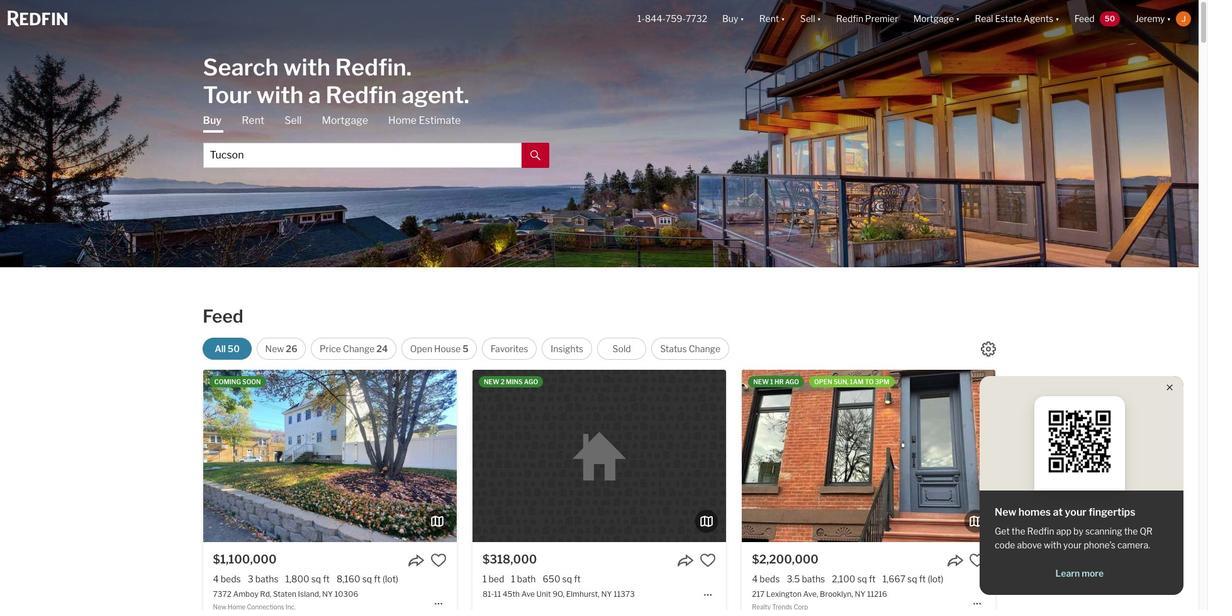Task type: locate. For each thing, give the bounding box(es) containing it.
0 horizontal spatial rent
[[242, 114, 264, 126]]

1 favorite button image from the left
[[700, 552, 716, 569]]

2 photo of 7372 amboy rd, staten island, ny 10306 image from the left
[[203, 370, 457, 542]]

ft left 8,160
[[323, 574, 330, 585]]

code
[[995, 540, 1015, 551]]

0 horizontal spatial buy
[[203, 114, 222, 126]]

your down by
[[1063, 540, 1082, 551]]

ft for $1,100,000
[[323, 574, 330, 585]]

0 vertical spatial new
[[265, 344, 284, 354]]

1 horizontal spatial mortgage
[[913, 13, 954, 24]]

1 bed
[[483, 574, 504, 585]]

a
[[308, 81, 321, 109]]

0 vertical spatial your
[[1065, 506, 1087, 518]]

to
[[865, 378, 874, 386]]

soon
[[242, 378, 261, 386]]

your
[[1065, 506, 1087, 518], [1063, 540, 1082, 551]]

ft right 1,667
[[919, 574, 926, 585]]

rd,
[[260, 590, 271, 599]]

3pm
[[875, 378, 889, 386]]

0 horizontal spatial 4
[[213, 574, 219, 585]]

1 horizontal spatial redfin
[[836, 13, 863, 24]]

0 horizontal spatial the
[[1012, 526, 1025, 537]]

mortgage ▾ button
[[913, 0, 960, 38]]

3 photo of 217 lexington ave, brooklyn, ny 11216 image from the left
[[996, 370, 1208, 542]]

2 ny from the left
[[601, 590, 612, 599]]

4 beds for $1,100,000
[[213, 574, 241, 585]]

2 favorite button checkbox from the left
[[969, 552, 986, 569]]

ago for $2,200,000
[[785, 378, 799, 386]]

qr
[[1140, 526, 1153, 537]]

2 4 from the left
[[752, 574, 758, 585]]

1 horizontal spatial new
[[753, 378, 769, 386]]

3 baths
[[248, 574, 278, 585]]

0 horizontal spatial ago
[[524, 378, 538, 386]]

your right at
[[1065, 506, 1087, 518]]

50 left jeremy
[[1105, 14, 1115, 23]]

▾ for buy ▾
[[740, 13, 744, 24]]

4 ▾ from the left
[[956, 13, 960, 24]]

▾ left sell ▾
[[781, 13, 785, 24]]

0 vertical spatial 50
[[1105, 14, 1115, 23]]

change inside radio
[[343, 344, 375, 354]]

ago right hr
[[785, 378, 799, 386]]

1,667
[[883, 574, 905, 585]]

1 change from the left
[[343, 344, 375, 354]]

▾ left "real"
[[956, 13, 960, 24]]

feed up all
[[203, 306, 243, 327]]

1 photo of 217 lexington ave, brooklyn, ny 11216 image from the left
[[488, 370, 742, 542]]

rent down tour
[[242, 114, 264, 126]]

sell for sell
[[285, 114, 302, 126]]

▾ left user photo
[[1167, 13, 1171, 24]]

1 horizontal spatial 4 beds
[[752, 574, 780, 585]]

1 horizontal spatial buy
[[722, 13, 738, 24]]

Status Change radio
[[651, 338, 729, 360]]

4 beds for $2,200,000
[[752, 574, 780, 585]]

2 ago from the left
[[785, 378, 799, 386]]

favorite button image
[[700, 552, 716, 569], [969, 552, 986, 569]]

favorite button checkbox for $2,200,000
[[969, 552, 986, 569]]

1 vertical spatial new
[[995, 506, 1016, 518]]

1 horizontal spatial favorite button checkbox
[[969, 552, 986, 569]]

brooklyn,
[[820, 590, 853, 599]]

Open House radio
[[402, 338, 477, 360]]

11216
[[867, 590, 887, 599]]

buy inside dropdown button
[[722, 13, 738, 24]]

new
[[484, 378, 499, 386], [753, 378, 769, 386]]

ft for $318,000
[[574, 574, 581, 585]]

0 horizontal spatial new
[[484, 378, 499, 386]]

1 for 1 bath
[[511, 574, 515, 585]]

0 vertical spatial buy
[[722, 13, 738, 24]]

0 vertical spatial mortgage
[[913, 13, 954, 24]]

7372
[[213, 590, 231, 599]]

0 horizontal spatial change
[[343, 344, 375, 354]]

(lot) right 1,667
[[928, 574, 943, 585]]

sq right the 650
[[562, 574, 572, 585]]

new left 2
[[484, 378, 499, 386]]

rent inside dropdown button
[[759, 13, 779, 24]]

4 for $2,200,000
[[752, 574, 758, 585]]

rent ▾
[[759, 13, 785, 24]]

6 ▾ from the left
[[1167, 13, 1171, 24]]

ft up 11216
[[869, 574, 876, 585]]

ave,
[[803, 590, 818, 599]]

ny left 11373
[[601, 590, 612, 599]]

7372 amboy rd, staten island, ny 10306
[[213, 590, 358, 599]]

5 ▾ from the left
[[1055, 13, 1059, 24]]

ft
[[323, 574, 330, 585], [374, 574, 381, 585], [574, 574, 581, 585], [869, 574, 876, 585], [919, 574, 926, 585]]

1 beds from the left
[[221, 574, 241, 585]]

rent right buy ▾ at right top
[[759, 13, 779, 24]]

change left 24
[[343, 344, 375, 354]]

1 4 beds from the left
[[213, 574, 241, 585]]

(lot) for $1,100,000
[[383, 574, 398, 585]]

new inside radio
[[265, 344, 284, 354]]

1,800
[[285, 574, 309, 585]]

1 horizontal spatial sell
[[800, 13, 815, 24]]

new 1 hr ago
[[753, 378, 799, 386]]

the
[[1012, 526, 1025, 537], [1124, 526, 1138, 537]]

▾ left "rent ▾"
[[740, 13, 744, 24]]

1 left bath
[[511, 574, 515, 585]]

1 the from the left
[[1012, 526, 1025, 537]]

new up get on the bottom
[[995, 506, 1016, 518]]

new 26
[[265, 344, 297, 354]]

2 4 beds from the left
[[752, 574, 780, 585]]

(lot)
[[383, 574, 398, 585], [928, 574, 943, 585]]

coming soon
[[214, 378, 261, 386]]

3 ft from the left
[[574, 574, 581, 585]]

▾ right "rent ▾"
[[817, 13, 821, 24]]

1 horizontal spatial the
[[1124, 526, 1138, 537]]

0 horizontal spatial (lot)
[[383, 574, 398, 585]]

1 ny from the left
[[322, 590, 333, 599]]

1 (lot) from the left
[[383, 574, 398, 585]]

mortgage
[[913, 13, 954, 24], [322, 114, 368, 126]]

0 horizontal spatial mortgage
[[322, 114, 368, 126]]

buy for buy ▾
[[722, 13, 738, 24]]

1 ▾ from the left
[[740, 13, 744, 24]]

4
[[213, 574, 219, 585], [752, 574, 758, 585]]

3 ▾ from the left
[[817, 13, 821, 24]]

1 new from the left
[[484, 378, 499, 386]]

1 baths from the left
[[255, 574, 278, 585]]

ny down 2,100 sq ft
[[855, 590, 866, 599]]

1 left hr
[[770, 378, 773, 386]]

▾ for sell ▾
[[817, 13, 821, 24]]

0 vertical spatial rent
[[759, 13, 779, 24]]

rent for rent ▾
[[759, 13, 779, 24]]

house
[[434, 344, 461, 354]]

mortgage inside dropdown button
[[913, 13, 954, 24]]

favorite button checkbox
[[700, 552, 716, 569], [969, 552, 986, 569]]

1 vertical spatial redfin
[[326, 81, 397, 109]]

1 vertical spatial mortgage
[[322, 114, 368, 126]]

ny right island,
[[322, 590, 333, 599]]

8,160 sq ft (lot)
[[337, 574, 398, 585]]

2 horizontal spatial ny
[[855, 590, 866, 599]]

sq right 8,160
[[362, 574, 372, 585]]

1 vertical spatial buy
[[203, 114, 222, 126]]

ft right 8,160
[[374, 574, 381, 585]]

ny
[[322, 590, 333, 599], [601, 590, 612, 599], [855, 590, 866, 599]]

baths for $1,100,000
[[255, 574, 278, 585]]

2 beds from the left
[[760, 574, 780, 585]]

tab list
[[203, 114, 549, 168]]

homes
[[1019, 506, 1051, 518]]

change for price
[[343, 344, 375, 354]]

11373
[[614, 590, 635, 599]]

ft up elmhurst,
[[574, 574, 581, 585]]

option group
[[203, 338, 729, 360]]

1 horizontal spatial beds
[[760, 574, 780, 585]]

the right get on the bottom
[[1012, 526, 1025, 537]]

9o,
[[553, 590, 564, 599]]

0 vertical spatial feed
[[1074, 13, 1095, 24]]

sq for $2,200,000
[[857, 574, 867, 585]]

1 ft from the left
[[323, 574, 330, 585]]

1 horizontal spatial favorite button image
[[969, 552, 986, 569]]

ago
[[524, 378, 538, 386], [785, 378, 799, 386]]

mins
[[506, 378, 523, 386]]

with
[[283, 53, 330, 81], [256, 81, 303, 109], [1044, 540, 1062, 551]]

4 sq from the left
[[857, 574, 867, 585]]

status change
[[660, 344, 720, 354]]

rent for rent
[[242, 114, 264, 126]]

10306
[[335, 590, 358, 599]]

2 change from the left
[[689, 344, 720, 354]]

mortgage link
[[322, 114, 368, 127]]

4 up '217'
[[752, 574, 758, 585]]

1 favorite button checkbox from the left
[[700, 552, 716, 569]]

2 new from the left
[[753, 378, 769, 386]]

2 (lot) from the left
[[928, 574, 943, 585]]

photo of 81-11 45th ave unit 9o, elmhurst, ny 11373 image
[[472, 370, 726, 542]]

mortgage for mortgage
[[322, 114, 368, 126]]

2 favorite button image from the left
[[969, 552, 986, 569]]

price
[[320, 344, 341, 354]]

beds up the 7372
[[221, 574, 241, 585]]

beds for $2,200,000
[[760, 574, 780, 585]]

home
[[388, 114, 417, 126]]

2 baths from the left
[[802, 574, 825, 585]]

open
[[814, 378, 832, 386]]

0 horizontal spatial new
[[265, 344, 284, 354]]

11
[[494, 590, 501, 599]]

4 beds up the 7372
[[213, 574, 241, 585]]

tour
[[203, 81, 252, 109]]

All radio
[[203, 338, 252, 360]]

1 horizontal spatial ago
[[785, 378, 799, 386]]

photo of 7372 amboy rd, staten island, ny 10306 image
[[0, 370, 203, 542], [203, 370, 457, 542], [457, 370, 710, 542]]

sq for $318,000
[[562, 574, 572, 585]]

1 vertical spatial sell
[[285, 114, 302, 126]]

change inside "option"
[[689, 344, 720, 354]]

redfin premier
[[836, 13, 898, 24]]

feed right "agents" at the top
[[1074, 13, 1095, 24]]

0 horizontal spatial favorite button image
[[700, 552, 716, 569]]

scanning
[[1085, 526, 1122, 537]]

1 horizontal spatial new
[[995, 506, 1016, 518]]

217
[[752, 590, 765, 599]]

real estate agents ▾ button
[[967, 0, 1067, 38]]

5 sq from the left
[[907, 574, 917, 585]]

50 right all
[[228, 344, 240, 354]]

redfin up mortgage link at top left
[[326, 81, 397, 109]]

the up camera.
[[1124, 526, 1138, 537]]

at
[[1053, 506, 1063, 518]]

app install qr code image
[[1044, 406, 1115, 477]]

sell right "rent ▾"
[[800, 13, 815, 24]]

by
[[1073, 526, 1083, 537]]

app
[[1056, 526, 1072, 537]]

sell ▾ button
[[800, 0, 821, 38]]

agents
[[1024, 13, 1053, 24]]

1 horizontal spatial rent
[[759, 13, 779, 24]]

1 horizontal spatial 50
[[1105, 14, 1115, 23]]

0 horizontal spatial 50
[[228, 344, 240, 354]]

1 vertical spatial feed
[[203, 306, 243, 327]]

0 horizontal spatial 1
[[483, 574, 487, 585]]

mortgage left "real"
[[913, 13, 954, 24]]

4 up the 7372
[[213, 574, 219, 585]]

1 vertical spatial your
[[1063, 540, 1082, 551]]

buy down tour
[[203, 114, 222, 126]]

0 horizontal spatial ny
[[322, 590, 333, 599]]

0 horizontal spatial sell
[[285, 114, 302, 126]]

new left hr
[[753, 378, 769, 386]]

beds up '217'
[[760, 574, 780, 585]]

1 sq from the left
[[311, 574, 321, 585]]

new left 26
[[265, 344, 284, 354]]

1 horizontal spatial (lot)
[[928, 574, 943, 585]]

ago right "mins"
[[524, 378, 538, 386]]

bath
[[517, 574, 536, 585]]

1 horizontal spatial 1
[[511, 574, 515, 585]]

0 horizontal spatial favorite button checkbox
[[700, 552, 716, 569]]

redfin up above
[[1027, 526, 1054, 537]]

1 horizontal spatial baths
[[802, 574, 825, 585]]

learn
[[1055, 568, 1080, 579]]

1 4 from the left
[[213, 574, 219, 585]]

redfin
[[836, 13, 863, 24], [326, 81, 397, 109], [1027, 526, 1054, 537]]

baths up the rd,
[[255, 574, 278, 585]]

mortgage up city, address, school, agent, zip search box
[[322, 114, 368, 126]]

change right status
[[689, 344, 720, 354]]

0 horizontal spatial 4 beds
[[213, 574, 241, 585]]

3 sq from the left
[[562, 574, 572, 585]]

staten
[[273, 590, 296, 599]]

sell right rent link
[[285, 114, 302, 126]]

jeremy
[[1135, 13, 1165, 24]]

photo of 217 lexington ave, brooklyn, ny 11216 image
[[488, 370, 742, 542], [742, 370, 996, 542], [996, 370, 1208, 542]]

sell inside dropdown button
[[800, 13, 815, 24]]

sell link
[[285, 114, 302, 127]]

0 horizontal spatial redfin
[[326, 81, 397, 109]]

1 vertical spatial rent
[[242, 114, 264, 126]]

1 horizontal spatial ny
[[601, 590, 612, 599]]

3 ny from the left
[[855, 590, 866, 599]]

0 vertical spatial redfin
[[836, 13, 863, 24]]

2 vertical spatial redfin
[[1027, 526, 1054, 537]]

buy
[[722, 13, 738, 24], [203, 114, 222, 126]]

1 ago from the left
[[524, 378, 538, 386]]

favorites
[[491, 344, 528, 354]]

4 ft from the left
[[869, 574, 876, 585]]

sq
[[311, 574, 321, 585], [362, 574, 372, 585], [562, 574, 572, 585], [857, 574, 867, 585], [907, 574, 917, 585]]

2 horizontal spatial redfin
[[1027, 526, 1054, 537]]

1,800 sq ft
[[285, 574, 330, 585]]

sq right 1,667
[[907, 574, 917, 585]]

(lot) right 8,160
[[383, 574, 398, 585]]

2,100 sq ft
[[832, 574, 876, 585]]

1 horizontal spatial change
[[689, 344, 720, 354]]

tab list containing buy
[[203, 114, 549, 168]]

new for new 26
[[265, 344, 284, 354]]

0 vertical spatial sell
[[800, 13, 815, 24]]

sell ▾ button
[[793, 0, 829, 38]]

new 2 mins ago
[[484, 378, 538, 386]]

1-844-759-7732
[[637, 13, 707, 24]]

real estate agents ▾
[[975, 13, 1059, 24]]

4 beds up '217'
[[752, 574, 780, 585]]

2 ▾ from the left
[[781, 13, 785, 24]]

rent
[[759, 13, 779, 24], [242, 114, 264, 126]]

$318,000
[[483, 553, 537, 566]]

0 horizontal spatial beds
[[221, 574, 241, 585]]

redfin left the "premier"
[[836, 13, 863, 24]]

mortgage for mortgage ▾
[[913, 13, 954, 24]]

buy right 7732
[[722, 13, 738, 24]]

sq right 2,100
[[857, 574, 867, 585]]

0 horizontal spatial baths
[[255, 574, 278, 585]]

1 vertical spatial 50
[[228, 344, 240, 354]]

1 horizontal spatial 4
[[752, 574, 758, 585]]

1 for 1 bed
[[483, 574, 487, 585]]

baths up ave,
[[802, 574, 825, 585]]

1am
[[850, 378, 864, 386]]

Favorites radio
[[482, 338, 537, 360]]

1 left bed
[[483, 574, 487, 585]]

feed
[[1074, 13, 1095, 24], [203, 306, 243, 327]]

2 the from the left
[[1124, 526, 1138, 537]]

sq up island,
[[311, 574, 321, 585]]

favorite button image
[[430, 552, 447, 569]]

▾ right "agents" at the top
[[1055, 13, 1059, 24]]



Task type: describe. For each thing, give the bounding box(es) containing it.
City, Address, School, Agent, ZIP search field
[[203, 143, 521, 168]]

2 photo of 217 lexington ave, brooklyn, ny 11216 image from the left
[[742, 370, 996, 542]]

more
[[1082, 568, 1104, 579]]

3 photo of 7372 amboy rd, staten island, ny 10306 image from the left
[[457, 370, 710, 542]]

favorite button image for $2,200,000
[[969, 552, 986, 569]]

3.5
[[787, 574, 800, 585]]

unit
[[536, 590, 551, 599]]

sun,
[[834, 378, 849, 386]]

844-
[[645, 13, 666, 24]]

new for $2,200,000
[[753, 378, 769, 386]]

your inside get the redfin app by scanning the qr code above with your phone's camera.
[[1063, 540, 1082, 551]]

1 horizontal spatial feed
[[1074, 13, 1095, 24]]

estate
[[995, 13, 1022, 24]]

hr
[[775, 378, 784, 386]]

Sold radio
[[597, 338, 646, 360]]

open house 5
[[410, 344, 468, 354]]

26
[[286, 344, 297, 354]]

▾ inside dropdown button
[[1055, 13, 1059, 24]]

change for status
[[689, 344, 720, 354]]

5
[[463, 344, 468, 354]]

81-11 45th ave unit 9o, elmhurst, ny 11373
[[483, 590, 635, 599]]

agent.
[[402, 81, 469, 109]]

new for $318,000
[[484, 378, 499, 386]]

1 bath
[[511, 574, 536, 585]]

open sun, 1am to 3pm
[[814, 378, 889, 386]]

favorite button checkbox
[[430, 552, 447, 569]]

coming
[[214, 378, 241, 386]]

mortgage ▾ button
[[906, 0, 967, 38]]

fingertips
[[1089, 506, 1135, 518]]

lexington
[[766, 590, 802, 599]]

beds for $1,100,000
[[221, 574, 241, 585]]

with inside get the redfin app by scanning the qr code above with your phone's camera.
[[1044, 540, 1062, 551]]

650 sq ft
[[543, 574, 581, 585]]

camera.
[[1117, 540, 1150, 551]]

status
[[660, 344, 687, 354]]

open
[[410, 344, 432, 354]]

1,667 sq ft (lot)
[[883, 574, 943, 585]]

redfin inside get the redfin app by scanning the qr code above with your phone's camera.
[[1027, 526, 1054, 537]]

above
[[1017, 540, 1042, 551]]

7732
[[686, 13, 707, 24]]

buy ▾ button
[[715, 0, 752, 38]]

Insights radio
[[542, 338, 592, 360]]

all
[[215, 344, 226, 354]]

2
[[501, 378, 505, 386]]

(lot) for $2,200,000
[[928, 574, 943, 585]]

favorite button checkbox for $318,000
[[700, 552, 716, 569]]

learn more
[[1055, 568, 1104, 579]]

home estimate link
[[388, 114, 461, 127]]

redfin premier button
[[829, 0, 906, 38]]

buy for buy
[[203, 114, 222, 126]]

amboy
[[233, 590, 258, 599]]

baths for $2,200,000
[[802, 574, 825, 585]]

ago for $318,000
[[524, 378, 538, 386]]

ave
[[521, 590, 535, 599]]

rent ▾ button
[[752, 0, 793, 38]]

favorite button image for $318,000
[[700, 552, 716, 569]]

real
[[975, 13, 993, 24]]

▾ for jeremy ▾
[[1167, 13, 1171, 24]]

redfin inside search with redfin. tour with a redfin agent.
[[326, 81, 397, 109]]

option group containing all
[[203, 338, 729, 360]]

45th
[[503, 590, 520, 599]]

mortgage ▾
[[913, 13, 960, 24]]

phone's
[[1084, 540, 1116, 551]]

premier
[[865, 13, 898, 24]]

sell for sell ▾
[[800, 13, 815, 24]]

sq for $1,100,000
[[311, 574, 321, 585]]

new homes at your fingertips
[[995, 506, 1135, 518]]

$1,100,000
[[213, 553, 277, 566]]

bed
[[489, 574, 504, 585]]

▾ for rent ▾
[[781, 13, 785, 24]]

8,160
[[337, 574, 360, 585]]

rent ▾ button
[[759, 0, 785, 38]]

Price Change radio
[[311, 338, 397, 360]]

all 50
[[215, 344, 240, 354]]

$2,200,000
[[752, 553, 819, 566]]

1 photo of 7372 amboy rd, staten island, ny 10306 image from the left
[[0, 370, 203, 542]]

2 sq from the left
[[362, 574, 372, 585]]

buy ▾
[[722, 13, 744, 24]]

redfin.
[[335, 53, 412, 81]]

24
[[376, 344, 388, 354]]

0 horizontal spatial feed
[[203, 306, 243, 327]]

user photo image
[[1176, 11, 1191, 26]]

home estimate
[[388, 114, 461, 126]]

650
[[543, 574, 560, 585]]

2 horizontal spatial 1
[[770, 378, 773, 386]]

▾ for mortgage ▾
[[956, 13, 960, 24]]

learn more link
[[995, 568, 1164, 580]]

5 ft from the left
[[919, 574, 926, 585]]

New radio
[[257, 338, 306, 360]]

submit search image
[[530, 151, 540, 161]]

1-844-759-7732 link
[[637, 13, 707, 24]]

ft for $2,200,000
[[869, 574, 876, 585]]

jeremy ▾
[[1135, 13, 1171, 24]]

search
[[203, 53, 279, 81]]

estimate
[[419, 114, 461, 126]]

50 inside all radio
[[228, 344, 240, 354]]

redfin inside button
[[836, 13, 863, 24]]

rent link
[[242, 114, 264, 127]]

price change 24
[[320, 344, 388, 354]]

4 for $1,100,000
[[213, 574, 219, 585]]

759-
[[666, 13, 686, 24]]

new for new homes at your fingertips
[[995, 506, 1016, 518]]

2 ft from the left
[[374, 574, 381, 585]]

81-
[[483, 590, 494, 599]]



Task type: vqa. For each thing, say whether or not it's contained in the screenshot.
question
no



